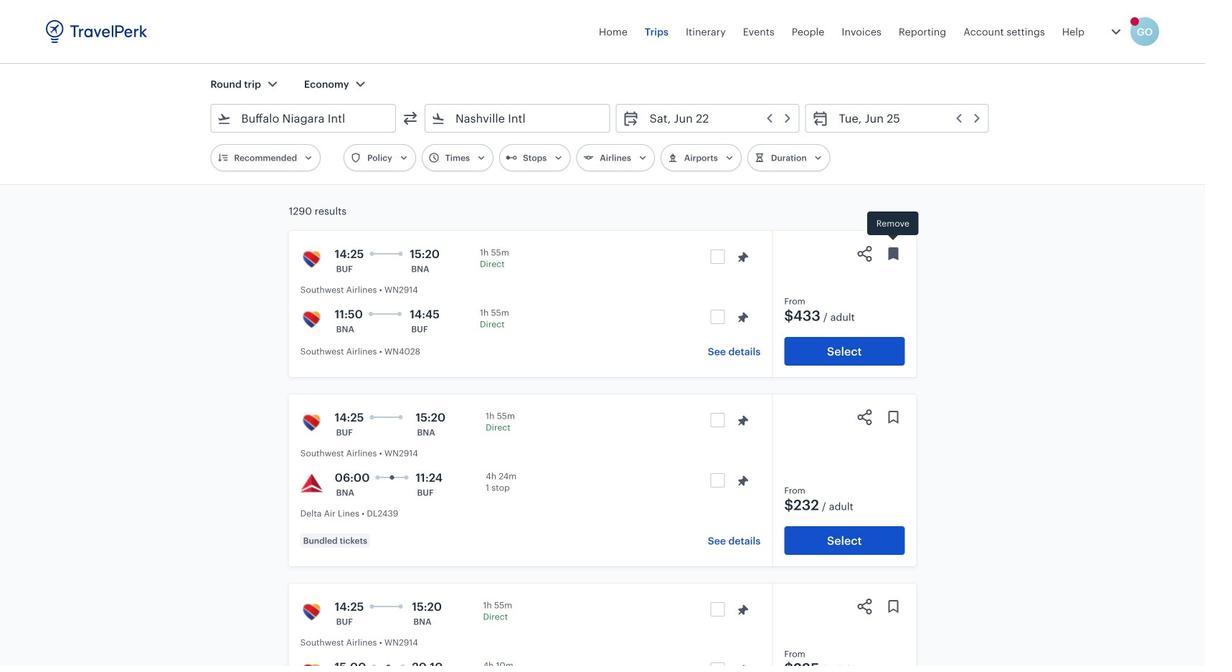 Task type: describe. For each thing, give the bounding box(es) containing it.
4 southwest airlines image from the top
[[300, 661, 323, 666]]

To search field
[[445, 107, 591, 130]]

1 southwest airlines image from the top
[[300, 248, 323, 271]]

Depart field
[[640, 107, 793, 130]]



Task type: locate. For each thing, give the bounding box(es) containing it.
delta air lines image
[[300, 472, 323, 495]]

tooltip
[[867, 212, 919, 242]]

From search field
[[231, 107, 377, 130]]

Return field
[[829, 107, 982, 130]]

southwest airlines image
[[300, 248, 323, 271], [300, 412, 323, 435], [300, 601, 323, 624], [300, 661, 323, 666]]

3 southwest airlines image from the top
[[300, 601, 323, 624]]

2 southwest airlines image from the top
[[300, 412, 323, 435]]

southwest airlines image
[[300, 308, 323, 331]]



Task type: vqa. For each thing, say whether or not it's contained in the screenshot.
United Airlines icon associated with 2nd United Airlines image
no



